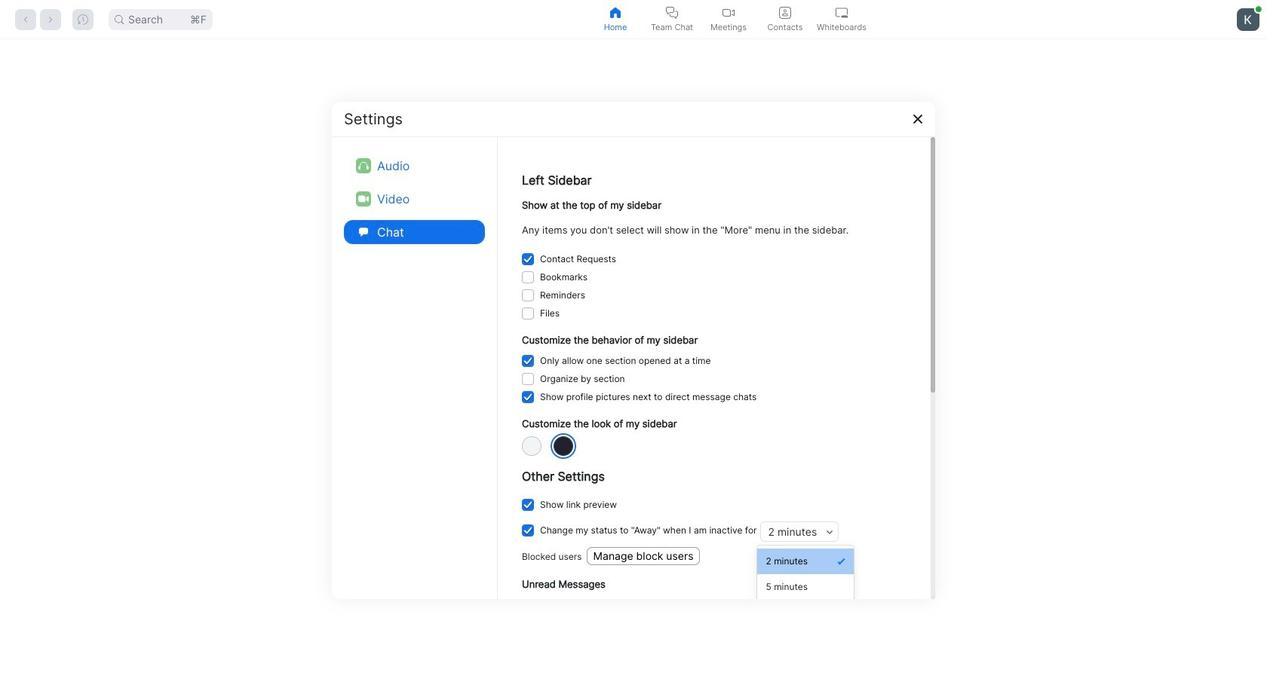 Task type: locate. For each thing, give the bounding box(es) containing it.
video on image
[[723, 6, 735, 18], [356, 191, 371, 206], [358, 193, 369, 204]]

home small image
[[609, 6, 621, 18]]

unread messages. keep all unread messages on top in chat and channel lists element
[[540, 597, 787, 615]]

headphone image
[[356, 158, 371, 173]]

chat image
[[356, 224, 371, 239]]

team chat image
[[666, 6, 678, 18], [666, 6, 678, 18]]

. bookmarks element
[[540, 268, 588, 286]]

customize the behavior of my sidebar. only allow one section opened at a time element
[[540, 352, 711, 371]]

show at the top of my sidebar. contact requests element
[[540, 250, 616, 268]]

list box
[[757, 546, 854, 695]]

. files element
[[540, 305, 560, 323]]

gray image
[[554, 437, 573, 456]]

None radio
[[522, 437, 542, 456]]

None radio
[[554, 437, 573, 456]]

tab panel
[[0, 39, 1267, 701]]

option
[[757, 549, 854, 575], [757, 575, 854, 600]]

close image
[[912, 113, 924, 125]]

. show profile pictures next to direct message chats element
[[540, 389, 757, 407]]

online image
[[1256, 6, 1262, 12]]

profile contact image
[[779, 6, 791, 18]]

magnifier image
[[115, 15, 124, 24], [115, 15, 124, 24]]

plus squircle image
[[507, 278, 540, 311]]

whiteboard small image
[[836, 6, 848, 18], [836, 6, 848, 18]]

online image
[[1256, 6, 1262, 12]]

plus squircle image
[[507, 278, 540, 311]]

headphone image
[[358, 160, 369, 171]]

None button
[[522, 253, 534, 265], [522, 271, 534, 283], [522, 289, 534, 302], [522, 308, 534, 320], [522, 356, 534, 368], [522, 374, 534, 386], [522, 392, 534, 404], [522, 499, 534, 511], [522, 525, 534, 537], [522, 253, 534, 265], [522, 271, 534, 283], [522, 289, 534, 302], [522, 308, 534, 320], [522, 356, 534, 368], [522, 374, 534, 386], [522, 392, 534, 404], [522, 499, 534, 511], [522, 525, 534, 537]]

profile contact image
[[779, 6, 791, 18]]

tab list
[[587, 0, 870, 38]]

. organize by section element
[[540, 371, 625, 389]]



Task type: vqa. For each thing, say whether or not it's contained in the screenshot.
bottommost Video On image
yes



Task type: describe. For each thing, give the bounding box(es) containing it.
. reminders element
[[540, 286, 585, 305]]

. change my status to "away" when i am inactive for element
[[540, 522, 757, 540]]

chat image
[[359, 227, 368, 236]]

settings tab list
[[344, 149, 485, 249]]

. show link preview element
[[540, 496, 617, 514]]

home small image
[[609, 6, 621, 18]]

video on image
[[723, 6, 735, 18]]

customize the look of my sidebar. white image
[[522, 437, 542, 456]]

close image
[[912, 113, 924, 125]]

1 option from the top
[[757, 549, 854, 575]]

2 option from the top
[[757, 575, 854, 600]]



